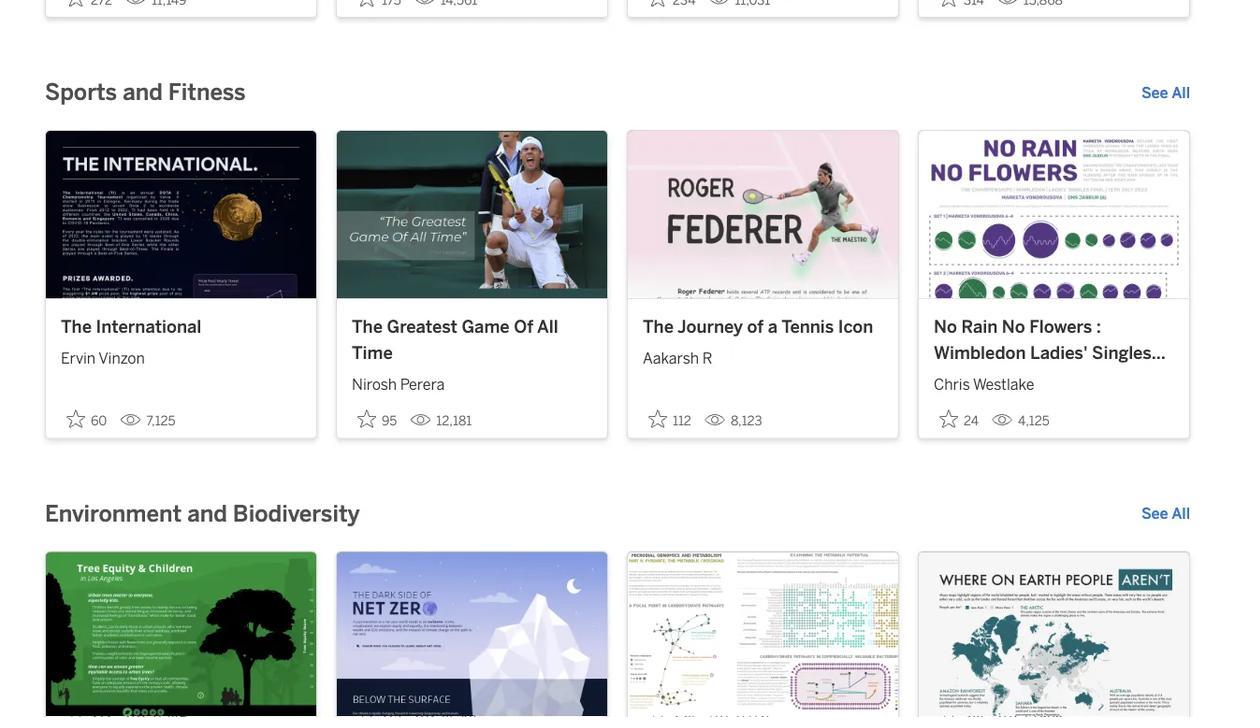 Task type: describe. For each thing, give the bounding box(es) containing it.
12,181 views element
[[403, 407, 479, 437]]

singles
[[1092, 343, 1152, 363]]

sports and fitness heading
[[45, 78, 246, 108]]

biodiversity
[[233, 501, 360, 528]]

95
[[382, 414, 397, 430]]

all inside the greatest game of all time
[[537, 317, 559, 338]]

the journey of a tennis icon
[[643, 317, 873, 338]]

12,181
[[436, 414, 472, 430]]

rain
[[962, 317, 998, 338]]

aakarsh
[[643, 350, 699, 368]]

westlake
[[973, 376, 1034, 394]]

aakarsh r
[[643, 350, 713, 368]]

ervin
[[61, 350, 96, 368]]

nirosh perera link
[[352, 366, 592, 396]]

2 add favorite image from the left
[[357, 0, 376, 7]]

see all sports and fitness element
[[1142, 82, 1190, 104]]

Add Favorite button
[[61, 405, 113, 435]]

see all for environment and biodiversity
[[1142, 506, 1190, 524]]

the greatest game of all time link
[[352, 315, 592, 366]]

final
[[934, 369, 973, 389]]

no rain no flowers : wimbledon ladies' singles final 2023 link
[[934, 315, 1175, 389]]

2 no from the left
[[1002, 317, 1025, 338]]

vinzon
[[99, 350, 145, 368]]

environment
[[45, 501, 182, 528]]

see all environment and biodiversity element
[[1142, 503, 1190, 526]]

journey
[[678, 317, 743, 338]]

add favorite button containing 24
[[934, 405, 985, 435]]

international
[[96, 317, 201, 338]]

24
[[964, 414, 979, 430]]

see all link for environment and biodiversity
[[1142, 503, 1190, 526]]

7,125
[[146, 414, 176, 430]]

of
[[747, 317, 764, 338]]

see all link for sports and fitness
[[1142, 82, 1190, 104]]

the international link
[[61, 315, 301, 341]]

:
[[1097, 317, 1102, 338]]

4,125 views element
[[985, 407, 1057, 437]]

the international
[[61, 317, 201, 338]]

Add Favorite button
[[352, 405, 403, 435]]

8,123
[[731, 414, 762, 430]]

7,125 views element
[[113, 407, 183, 437]]

chris westlake
[[934, 376, 1034, 394]]



Task type: locate. For each thing, give the bounding box(es) containing it.
no rain no flowers : wimbledon ladies' singles final 2023
[[934, 317, 1152, 389]]

1 horizontal spatial the
[[352, 317, 383, 338]]

nirosh perera
[[352, 376, 445, 394]]

all inside 'element'
[[1172, 506, 1190, 524]]

0 vertical spatial see
[[1142, 84, 1169, 102]]

ladies'
[[1030, 343, 1088, 363]]

see all for sports and fitness
[[1142, 84, 1190, 102]]

add favorite image
[[66, 0, 85, 7], [357, 0, 376, 7], [940, 0, 958, 7]]

see inside 'element'
[[1142, 506, 1169, 524]]

fitness
[[168, 79, 246, 106]]

game
[[462, 317, 510, 338]]

and inside heading
[[123, 79, 163, 106]]

the
[[61, 317, 92, 338], [352, 317, 383, 338], [643, 317, 674, 338]]

0 horizontal spatial the
[[61, 317, 92, 338]]

flowers
[[1030, 317, 1092, 338]]

0 vertical spatial see all link
[[1142, 82, 1190, 104]]

all for environment and biodiversity
[[1172, 506, 1190, 524]]

see
[[1142, 84, 1169, 102], [1142, 506, 1169, 524]]

see all link
[[1142, 82, 1190, 104], [1142, 503, 1190, 526]]

2 horizontal spatial the
[[643, 317, 674, 338]]

and left biodiversity
[[187, 501, 227, 528]]

see for environment and biodiversity
[[1142, 506, 1169, 524]]

the inside the greatest game of all time
[[352, 317, 383, 338]]

0 vertical spatial and
[[123, 79, 163, 106]]

4,125
[[1018, 414, 1050, 430]]

the greatest game of all time
[[352, 317, 559, 363]]

time
[[352, 343, 393, 363]]

and
[[123, 79, 163, 106], [187, 501, 227, 528]]

1 horizontal spatial and
[[187, 501, 227, 528]]

1 the from the left
[[61, 317, 92, 338]]

no left rain
[[934, 317, 957, 338]]

no
[[934, 317, 957, 338], [1002, 317, 1025, 338]]

workbook thumbnail image
[[46, 131, 316, 299], [337, 131, 607, 299], [628, 131, 898, 299], [919, 131, 1189, 299], [46, 553, 316, 718], [337, 553, 607, 718], [628, 553, 898, 718], [919, 553, 1189, 718]]

perera
[[400, 376, 445, 394]]

nirosh
[[352, 376, 397, 394]]

1 no from the left
[[934, 317, 957, 338]]

1 horizontal spatial no
[[1002, 317, 1025, 338]]

1 vertical spatial see all
[[1142, 506, 1190, 524]]

a
[[768, 317, 778, 338]]

1 vertical spatial all
[[537, 317, 559, 338]]

see all
[[1142, 84, 1190, 102], [1142, 506, 1190, 524]]

and right sports
[[123, 79, 163, 106]]

0 horizontal spatial add favorite image
[[66, 0, 85, 7]]

tennis
[[782, 317, 834, 338]]

the for the international
[[61, 317, 92, 338]]

1 see all link from the top
[[1142, 82, 1190, 104]]

environment and biodiversity heading
[[45, 500, 360, 530]]

2 vertical spatial all
[[1172, 506, 1190, 524]]

aakarsh r link
[[643, 341, 883, 370]]

sports and fitness
[[45, 79, 246, 106]]

2 see from the top
[[1142, 506, 1169, 524]]

chris westlake link
[[934, 366, 1175, 396]]

r
[[703, 350, 713, 368]]

sports
[[45, 79, 117, 106]]

0 vertical spatial see all
[[1142, 84, 1190, 102]]

1 see from the top
[[1142, 84, 1169, 102]]

3 the from the left
[[643, 317, 674, 338]]

0 horizontal spatial no
[[934, 317, 957, 338]]

2 the from the left
[[352, 317, 383, 338]]

0 horizontal spatial and
[[123, 79, 163, 106]]

the for the journey of a tennis icon
[[643, 317, 674, 338]]

2 horizontal spatial add favorite image
[[940, 0, 958, 7]]

all
[[1172, 84, 1190, 102], [537, 317, 559, 338], [1172, 506, 1190, 524]]

2 see all from the top
[[1142, 506, 1190, 524]]

2 see all link from the top
[[1142, 503, 1190, 526]]

Add Favorite button
[[643, 405, 697, 435]]

the for the greatest game of all time
[[352, 317, 383, 338]]

1 horizontal spatial add favorite image
[[357, 0, 376, 7]]

and inside heading
[[187, 501, 227, 528]]

the journey of a tennis icon link
[[643, 315, 883, 341]]

Add Favorite button
[[61, 0, 118, 13], [352, 0, 407, 13], [643, 0, 701, 13], [934, 0, 990, 13], [934, 405, 985, 435]]

ervin vinzon link
[[61, 341, 301, 370]]

the up "aakarsh"
[[643, 317, 674, 338]]

all for sports and fitness
[[1172, 84, 1190, 102]]

60
[[91, 414, 107, 430]]

wimbledon
[[934, 343, 1026, 363]]

0 vertical spatial all
[[1172, 84, 1190, 102]]

no right rain
[[1002, 317, 1025, 338]]

8,123 views element
[[697, 407, 770, 437]]

chris
[[934, 376, 970, 394]]

environment and biodiversity
[[45, 501, 360, 528]]

of
[[514, 317, 533, 338]]

the up ervin
[[61, 317, 92, 338]]

1 vertical spatial see
[[1142, 506, 1169, 524]]

1 vertical spatial and
[[187, 501, 227, 528]]

icon
[[838, 317, 873, 338]]

greatest
[[387, 317, 458, 338]]

2023
[[977, 369, 1020, 389]]

1 vertical spatial see all link
[[1142, 503, 1190, 526]]

ervin vinzon
[[61, 350, 145, 368]]

the up time
[[352, 317, 383, 338]]

1 add favorite image from the left
[[66, 0, 85, 7]]

see for sports and fitness
[[1142, 84, 1169, 102]]

add favorite image
[[649, 0, 667, 7]]

and for fitness
[[123, 79, 163, 106]]

3 add favorite image from the left
[[940, 0, 958, 7]]

and for biodiversity
[[187, 501, 227, 528]]

112
[[673, 414, 692, 430]]

1 see all from the top
[[1142, 84, 1190, 102]]



Task type: vqa. For each thing, say whether or not it's contained in the screenshot.


